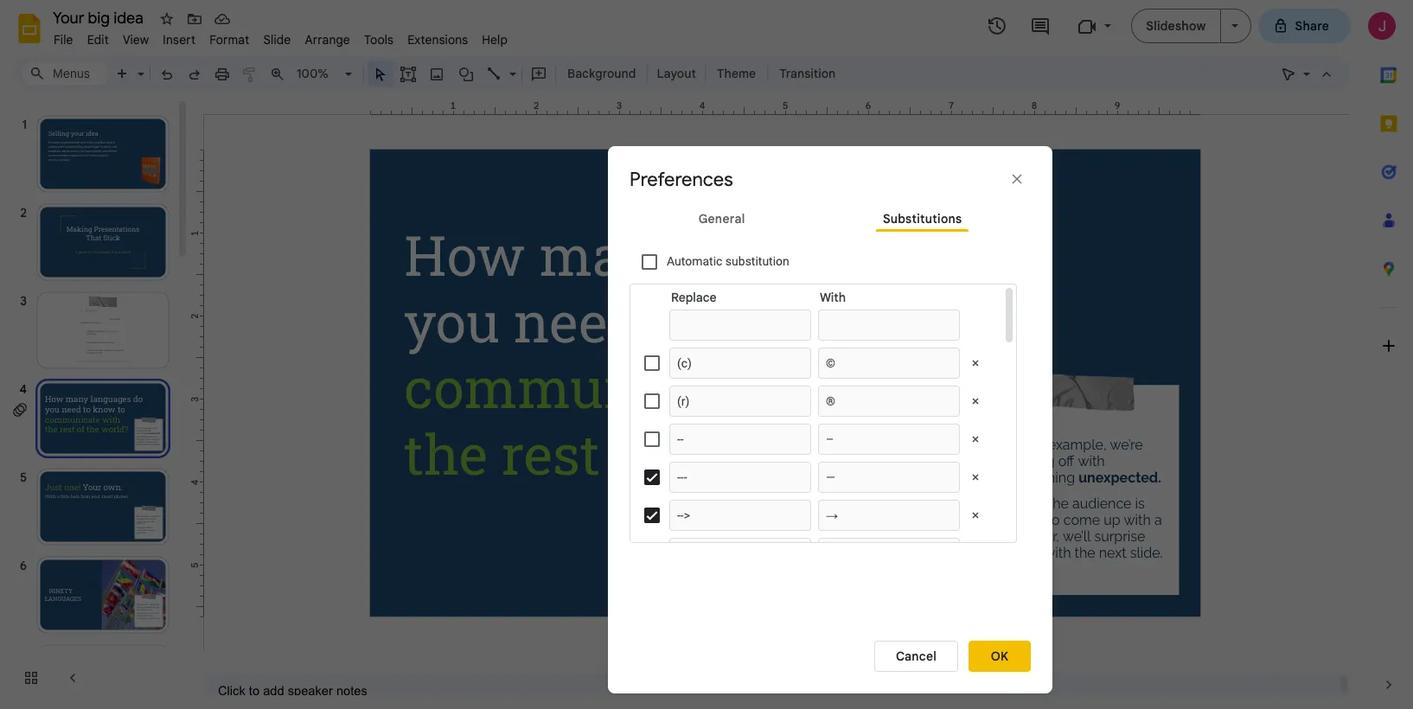 Task type: vqa. For each thing, say whether or not it's contained in the screenshot.
⌘+Option+M
no



Task type: describe. For each thing, give the bounding box(es) containing it.
menu bar banner
[[0, 0, 1414, 710]]

automatic
[[667, 254, 723, 268]]

theme
[[717, 66, 756, 81]]

transition button
[[772, 61, 844, 87]]

general
[[699, 211, 746, 226]]

tab list inside preferences dialog
[[630, 206, 1031, 247]]

background
[[568, 66, 636, 81]]

Menus field
[[22, 61, 108, 86]]

ok
[[991, 649, 1009, 664]]

preferences dialog
[[608, 146, 1053, 710]]

navigation inside the 'preferences' application
[[0, 98, 190, 710]]



Task type: locate. For each thing, give the bounding box(es) containing it.
share. private to only me. image
[[1273, 18, 1289, 33]]

tab list inside menu bar 'banner'
[[1366, 51, 1414, 661]]

1 horizontal spatial tab list
[[1366, 51, 1414, 661]]

None checkbox
[[645, 394, 660, 409], [645, 432, 660, 447], [645, 470, 660, 486], [645, 508, 660, 524], [645, 394, 660, 409], [645, 432, 660, 447], [645, 470, 660, 486], [645, 508, 660, 524]]

tab list containing general
[[630, 206, 1031, 247]]

navigation
[[0, 98, 190, 710]]

background button
[[560, 61, 644, 87]]

transition
[[780, 66, 836, 81]]

None text field
[[819, 310, 961, 341], [670, 348, 812, 379], [670, 424, 812, 455], [670, 500, 812, 531], [819, 310, 961, 341], [670, 348, 812, 379], [670, 424, 812, 455], [670, 500, 812, 531]]

Star checkbox
[[155, 7, 179, 31]]

preferences heading
[[630, 167, 803, 192]]

with
[[820, 289, 846, 305]]

None checkbox
[[645, 356, 660, 371]]

None text field
[[670, 310, 812, 341], [819, 348, 961, 379], [670, 386, 812, 417], [819, 386, 961, 417], [819, 424, 961, 455], [670, 462, 812, 493], [819, 462, 961, 493], [819, 500, 961, 531], [670, 310, 812, 341], [819, 348, 961, 379], [670, 386, 812, 417], [819, 386, 961, 417], [819, 424, 961, 455], [670, 462, 812, 493], [819, 462, 961, 493], [819, 500, 961, 531]]

preferences application
[[0, 0, 1414, 710]]

substitution
[[726, 254, 790, 268]]

main toolbar
[[107, 61, 845, 87]]

automatic substitution
[[667, 254, 790, 268]]

tab list
[[1366, 51, 1414, 661], [630, 206, 1031, 247]]

menu bar inside menu bar 'banner'
[[47, 22, 515, 51]]

Rename text field
[[47, 7, 153, 28]]

0 horizontal spatial tab list
[[630, 206, 1031, 247]]

ok button
[[969, 641, 1031, 672]]

theme button
[[710, 61, 764, 87]]

mode and view toolbar
[[1276, 56, 1341, 91]]

Automatic substitution checkbox
[[642, 254, 658, 270]]

substitutions
[[883, 211, 963, 226]]

preferences
[[630, 167, 733, 191]]

menu bar
[[47, 22, 515, 51]]

cancel
[[896, 649, 937, 664]]

replace
[[672, 289, 717, 305]]

cancel button
[[875, 641, 959, 672]]



